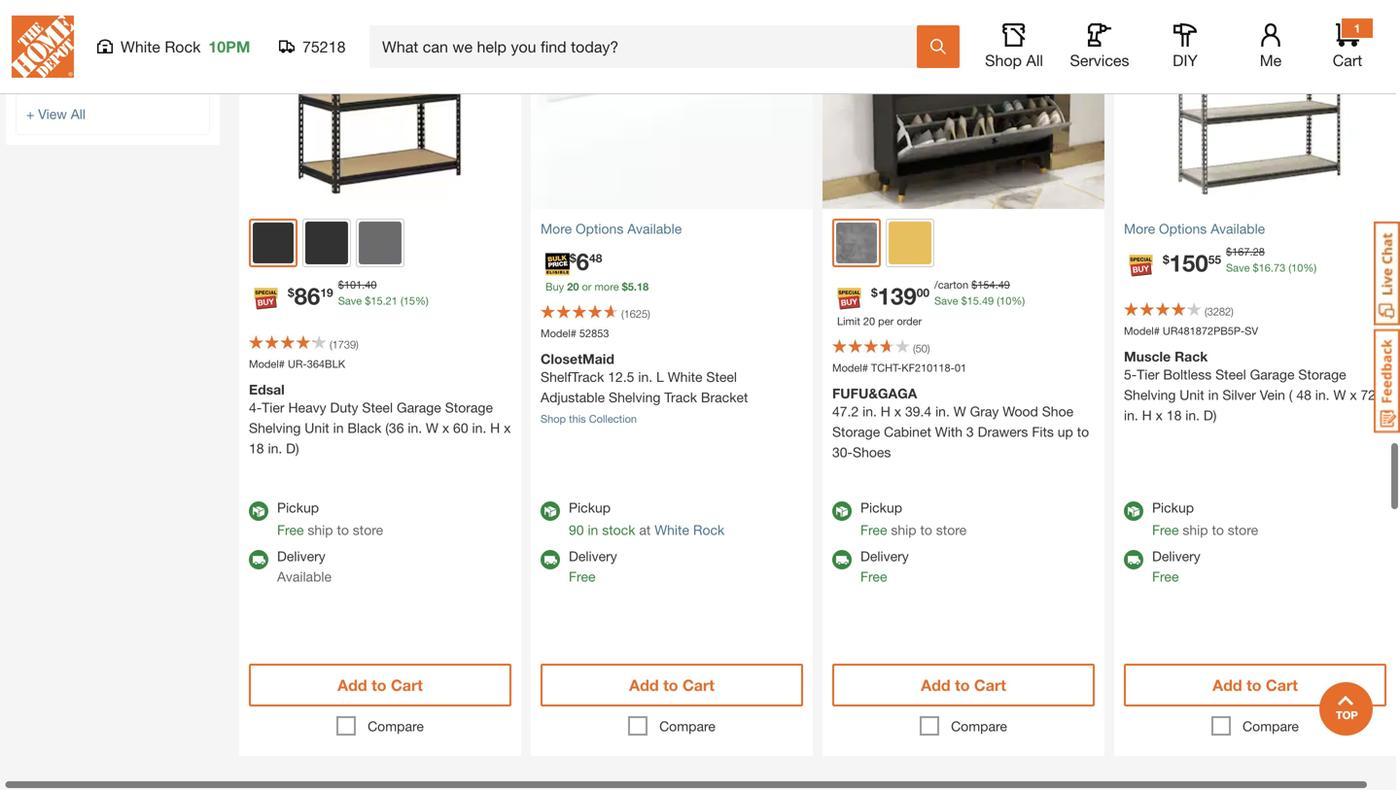 Task type: vqa. For each thing, say whether or not it's contained in the screenshot.
ship corresponding to 139
yes



Task type: describe. For each thing, give the bounding box(es) containing it.
add to cart for 150
[[1213, 676, 1298, 695]]

w inside edsal 4-tier heavy duty steel garage storage shelving unit in black (36 in. w x 60 in. h x 18 in. d)
[[426, 420, 439, 436]]

shop inside closetmaid shelftrack 12.5 in. l white steel adjustable shelving track bracket shop this collection
[[541, 413, 566, 425]]

20 - 25
[[56, 65, 100, 81]]

$ inside $ 6 48
[[570, 251, 576, 265]]

add to cart for 6
[[629, 676, 715, 695]]

vein
[[1260, 387, 1285, 403]]

per
[[878, 315, 894, 328]]

x down muscle
[[1156, 407, 1163, 423]]

add to cart button for 86
[[249, 664, 511, 707]]

wood
[[1003, 404, 1038, 420]]

delivery for 86
[[277, 548, 326, 564]]

19
[[320, 286, 333, 299]]

model# for 139
[[832, 362, 868, 374]]

tier inside edsal 4-tier heavy duty steel garage storage shelving unit in black (36 in. w x 60 in. h x 18 in. d)
[[262, 400, 284, 416]]

pickup 90 in stock at white rock
[[569, 500, 725, 538]]

me
[[1260, 51, 1282, 70]]

delivery available
[[277, 548, 332, 585]]

storage inside fufu&gaga 47.2 in. h x 39.4 in. w gray wood shoe storage cabinet with 3 drawers fits up to 30-shoes
[[832, 424, 880, 440]]

stock
[[602, 522, 635, 538]]

0 vertical spatial 18
[[637, 281, 649, 293]]

model# tcht-kf210118-01
[[832, 362, 967, 374]]

ship for 139
[[891, 522, 917, 538]]

delivery for 6
[[569, 548, 617, 564]]

167
[[1232, 245, 1250, 258]]

garage for 86
[[397, 400, 441, 416]]

20 left 25
[[56, 65, 72, 81]]

pickup free ship to store for 150
[[1152, 500, 1258, 538]]

services
[[1070, 51, 1129, 70]]

delivery free for 150
[[1152, 548, 1201, 585]]

available for pickup image for 86
[[249, 502, 268, 521]]

more options available for 6
[[541, 221, 682, 237]]

d) inside muscle rack 5-tier boltless steel garage storage shelving unit in silver vein ( 48 in. w x 72 in. h x 18 in. d)
[[1204, 407, 1217, 423]]

cabinet
[[884, 424, 931, 440]]

$ 167 . 28 save $ 16 . 73 ( 10 %)
[[1226, 245, 1317, 274]]

$ inside $ 86 19
[[288, 286, 294, 299]]

l
[[656, 369, 664, 385]]

0 horizontal spatial 49
[[982, 295, 994, 307]]

( inside /carton $ 154 . 49 save $ 15 . 49 ( 10 %) limit 20 per order
[[997, 295, 1000, 307]]

%) for 150
[[1303, 262, 1317, 274]]

73
[[1274, 262, 1286, 274]]

h inside muscle rack 5-tier boltless steel garage storage shelving unit in silver vein ( 48 in. w x 72 in. h x 18 in. d)
[[1142, 407, 1152, 423]]

model# ur-364blk
[[249, 358, 345, 370]]

154
[[978, 279, 995, 291]]

%) inside /carton $ 154 . 49 save $ 15 . 49 ( 10 %) limit 20 per order
[[1012, 295, 1025, 307]]

shop this collection link
[[541, 413, 637, 425]]

( inside $ 167 . 28 save $ 16 . 73 ( 10 %)
[[1289, 262, 1291, 274]]

black powder coat image
[[305, 222, 348, 264]]

0 horizontal spatial available
[[277, 569, 332, 585]]

48 inside muscle rack 5-tier boltless steel garage storage shelving unit in silver vein ( 48 in. w x 72 in. h x 18 in. d)
[[1297, 387, 1312, 403]]

3282
[[1207, 305, 1231, 318]]

add to cart for 139
[[921, 676, 1006, 695]]

/carton $ 154 . 49 save $ 15 . 49 ( 10 %) limit 20 per order
[[837, 279, 1025, 328]]

20 up 25
[[84, 30, 100, 46]]

15 - 20
[[56, 30, 100, 46]]

steel for 150
[[1216, 367, 1246, 383]]

d) inside edsal 4-tier heavy duty steel garage storage shelving unit in black (36 in. w x 60 in. h x 18 in. d)
[[286, 440, 299, 457]]

with
[[935, 424, 963, 440]]

pickup for 139
[[861, 500, 902, 516]]

20 left or
[[567, 281, 579, 293]]

track
[[664, 389, 697, 405]]

steel inside closetmaid shelftrack 12.5 in. l white steel adjustable shelving track bracket shop this collection
[[706, 369, 737, 385]]

1739
[[332, 338, 356, 351]]

x inside fufu&gaga 47.2 in. h x 39.4 in. w gray wood shoe storage cabinet with 3 drawers fits up to 30-shoes
[[894, 404, 901, 420]]

model# 52853
[[541, 327, 609, 340]]

multi colored image
[[889, 222, 932, 264]]

add for 139
[[921, 676, 951, 695]]

up
[[1058, 424, 1073, 440]]

1 vertical spatial all
[[71, 106, 86, 122]]

cart for 6
[[683, 676, 715, 695]]

live chat image
[[1374, 222, 1400, 326]]

available for pickup image for 6
[[541, 502, 560, 521]]

model# for 6
[[541, 327, 577, 340]]

18 inside edsal 4-tier heavy duty steel garage storage shelving unit in black (36 in. w x 60 in. h x 18 in. d)
[[249, 440, 264, 457]]

139
[[878, 282, 917, 310]]

(36
[[385, 420, 404, 436]]

store for 86
[[353, 522, 383, 538]]

more
[[595, 281, 619, 293]]

pickup for 150
[[1152, 500, 1194, 516]]

delivery free for 139
[[861, 548, 909, 585]]

86
[[294, 282, 320, 310]]

available for 6
[[627, 221, 682, 237]]

20 - 25 link
[[56, 65, 100, 81]]

shelving inside closetmaid shelftrack 12.5 in. l white steel adjustable shelving track bracket shop this collection
[[609, 389, 661, 405]]

90
[[569, 522, 584, 538]]

30-
[[832, 444, 853, 460]]

in. right 60
[[472, 420, 486, 436]]

$ 6 48
[[570, 247, 602, 275]]

or
[[582, 281, 592, 293]]

( 50 )
[[913, 342, 930, 355]]

kf210118-
[[902, 362, 955, 374]]

edsal
[[249, 382, 285, 398]]

edsal 4-tier heavy duty steel garage storage shelving unit in black (36 in. w x 60 in. h x 18 in. d)
[[249, 382, 511, 457]]

gray image
[[836, 223, 877, 263]]

services button
[[1069, 23, 1131, 70]]

- for 15
[[75, 30, 81, 46]]

47.2
[[832, 404, 859, 420]]

00
[[917, 286, 930, 299]]

collection
[[589, 413, 637, 425]]

closetmaid
[[541, 351, 614, 367]]

white for closetmaid shelftrack 12.5 in. l white steel adjustable shelving track bracket shop this collection
[[668, 369, 703, 385]]

( 3282 )
[[1205, 305, 1234, 318]]

unit for 150
[[1180, 387, 1204, 403]]

options for 150
[[1159, 221, 1207, 237]]

compare for 6
[[659, 719, 716, 735]]

+ view all
[[26, 106, 86, 122]]

60
[[453, 420, 468, 436]]

in. up with
[[935, 404, 950, 420]]

model# ur481872pb5p-sv
[[1124, 325, 1258, 337]]

add to cart button for 6
[[541, 664, 803, 707]]

20 inside /carton $ 154 . 49 save $ 15 . 49 ( 10 %) limit 20 per order
[[863, 315, 875, 328]]

shelving for 86
[[249, 420, 301, 436]]

21
[[386, 295, 398, 307]]

cart 1
[[1333, 21, 1363, 70]]

0 vertical spatial white
[[121, 37, 160, 56]]

this
[[569, 413, 586, 425]]

buy 20 or more $ 5 . 18
[[545, 281, 649, 293]]

) for 150
[[1231, 305, 1234, 318]]

$ 139 00
[[871, 282, 930, 310]]

15 right 21
[[403, 295, 415, 307]]

1 horizontal spatial 49
[[998, 279, 1010, 291]]

more for 150
[[1124, 221, 1155, 237]]

75218
[[302, 37, 346, 56]]

steel for 86
[[362, 400, 393, 416]]

50
[[916, 342, 928, 355]]

storage for 150
[[1298, 367, 1346, 383]]

$ inside $ 150 55
[[1163, 253, 1169, 266]]

in inside pickup 90 in stock at white rock
[[588, 522, 598, 538]]

$ 101 . 40 save $ 15 . 21 ( 15 %)
[[338, 279, 429, 307]]

fits
[[1032, 424, 1054, 440]]

add to cart button for 150
[[1124, 664, 1387, 707]]

gray
[[970, 404, 999, 420]]

tcht-
[[871, 362, 902, 374]]

available shipping image for 86
[[249, 550, 268, 570]]

muscle rack 5-tier boltless steel garage storage shelving unit in silver vein ( 48 in. w x 72 in. h x 18 in. d)
[[1124, 349, 1376, 423]]

4-tier heavy duty steel garage storage shelving unit in black (36 in. w x 60 in. h x 18 in. d) image
[[239, 0, 521, 209]]

available for 150
[[1211, 221, 1265, 237]]

boltless
[[1163, 367, 1212, 383]]

add for 86
[[338, 676, 367, 695]]

47.2 in. h x 39.4 in. w gray wood shoe storage cabinet with 3 drawers fits up to 30-shoes image
[[823, 0, 1105, 209]]

delivery for 139
[[861, 548, 909, 564]]

black image
[[253, 223, 294, 263]]

feedback link image
[[1374, 329, 1400, 434]]

12.5
[[608, 369, 634, 385]]

28
[[1253, 245, 1265, 258]]

silver
[[1223, 387, 1256, 403]]

( inside muscle rack 5-tier boltless steel garage storage shelving unit in silver vein ( 48 in. w x 72 in. h x 18 in. d)
[[1289, 387, 1293, 403]]

the home depot logo image
[[12, 16, 74, 78]]

add to cart for 86
[[338, 676, 423, 695]]

shelftrack 12.5 in. l white steel adjustable shelving track bracket image
[[531, 0, 813, 209]]

bracket
[[701, 389, 748, 405]]

diy button
[[1154, 23, 1216, 70]]

tier inside muscle rack 5-tier boltless steel garage storage shelving unit in silver vein ( 48 in. w x 72 in. h x 18 in. d)
[[1137, 367, 1160, 383]]

pickup free ship to store for 86
[[277, 500, 383, 538]]



Task type: locate. For each thing, give the bounding box(es) containing it.
storage
[[1298, 367, 1346, 383], [445, 400, 493, 416], [832, 424, 880, 440]]

garage inside muscle rack 5-tier boltless steel garage storage shelving unit in silver vein ( 48 in. w x 72 in. h x 18 in. d)
[[1250, 367, 1295, 383]]

2 more options available link from the left
[[1124, 219, 1387, 239]]

pickup free ship to store
[[277, 500, 383, 538], [861, 500, 967, 538], [1152, 500, 1258, 538]]

x left 72 at the right
[[1350, 387, 1357, 403]]

0 vertical spatial 49
[[998, 279, 1010, 291]]

3
[[966, 424, 974, 440]]

2 add from the left
[[629, 676, 659, 695]]

18 down "boltless"
[[1167, 407, 1182, 423]]

1 horizontal spatial w
[[954, 404, 966, 420]]

tier down edsal
[[262, 400, 284, 416]]

cart for 86
[[391, 676, 423, 695]]

h right 60
[[490, 420, 500, 436]]

2 horizontal spatial 18
[[1167, 407, 1182, 423]]

0 horizontal spatial garage
[[397, 400, 441, 416]]

1 more options available link from the left
[[541, 219, 803, 239]]

3 delivery free from the left
[[1152, 548, 1201, 585]]

1 pickup from the left
[[277, 500, 319, 516]]

model#
[[1124, 325, 1160, 337], [541, 327, 577, 340], [249, 358, 285, 370], [832, 362, 868, 374]]

in left silver
[[1208, 387, 1219, 403]]

0 vertical spatial rock
[[165, 37, 201, 56]]

49
[[998, 279, 1010, 291], [982, 295, 994, 307]]

garage up (36 on the bottom left of page
[[397, 400, 441, 416]]

-
[[75, 30, 81, 46], [75, 65, 81, 81]]

3 ship from the left
[[1183, 522, 1208, 538]]

1 available shipping image from the left
[[249, 550, 268, 570]]

%) for 86
[[415, 295, 429, 307]]

model# up muscle
[[1124, 325, 1160, 337]]

white inside closetmaid shelftrack 12.5 in. l white steel adjustable shelving track bracket shop this collection
[[668, 369, 703, 385]]

save for 150
[[1226, 262, 1250, 274]]

2 ship from the left
[[891, 522, 917, 538]]

1 vertical spatial 18
[[1167, 407, 1182, 423]]

white rock link
[[655, 522, 725, 538]]

1 more from the left
[[541, 221, 572, 237]]

0 vertical spatial -
[[75, 30, 81, 46]]

2 available shipping image from the left
[[1124, 550, 1143, 570]]

2 horizontal spatial available
[[1211, 221, 1265, 237]]

pickup for 86
[[277, 500, 319, 516]]

all left services
[[1026, 51, 1043, 70]]

white for pickup 90 in stock at white rock
[[655, 522, 689, 538]]

1 horizontal spatial more options available
[[1124, 221, 1265, 237]]

shoes
[[853, 444, 891, 460]]

15 - 20 link
[[56, 30, 100, 46]]

1 horizontal spatial available shipping image
[[1124, 550, 1143, 570]]

1 vertical spatial 49
[[982, 295, 994, 307]]

shelving down 4-
[[249, 420, 301, 436]]

0 vertical spatial unit
[[1180, 387, 1204, 403]]

save down "/carton"
[[935, 295, 958, 307]]

duty
[[330, 400, 358, 416]]

4 pickup from the left
[[1152, 500, 1194, 516]]

1 add to cart button from the left
[[249, 664, 511, 707]]

3 add to cart button from the left
[[832, 664, 1095, 707]]

1 horizontal spatial in
[[588, 522, 598, 538]]

2 available for pickup image from the left
[[832, 502, 852, 521]]

1 more options available from the left
[[541, 221, 682, 237]]

2 horizontal spatial steel
[[1216, 367, 1246, 383]]

$ 150 55
[[1163, 249, 1221, 277]]

1 available for pickup image from the left
[[249, 502, 268, 521]]

more options available link up 5
[[541, 219, 803, 239]]

shelving down 12.5
[[609, 389, 661, 405]]

+ view all link
[[16, 93, 210, 135]]

) for 86
[[356, 338, 359, 351]]

2 vertical spatial storage
[[832, 424, 880, 440]]

%) inside $ 167 . 28 save $ 16 . 73 ( 10 %)
[[1303, 262, 1317, 274]]

2 pickup from the left
[[569, 500, 611, 516]]

more options available link for 6
[[541, 219, 803, 239]]

1 add to cart from the left
[[338, 676, 423, 695]]

w left 72 at the right
[[1334, 387, 1346, 403]]

all
[[1026, 51, 1043, 70], [71, 106, 86, 122]]

1 horizontal spatial available shipping image
[[541, 550, 560, 570]]

in down duty
[[333, 420, 344, 436]]

save down 167
[[1226, 262, 1250, 274]]

in. down edsal
[[268, 440, 282, 457]]

2 available shipping image from the left
[[541, 550, 560, 570]]

more options available
[[541, 221, 682, 237], [1124, 221, 1265, 237]]

unit for 86
[[305, 420, 329, 436]]

add for 6
[[629, 676, 659, 695]]

0 horizontal spatial w
[[426, 420, 439, 436]]

unit inside muscle rack 5-tier boltless steel garage storage shelving unit in silver vein ( 48 in. w x 72 in. h x 18 in. d)
[[1180, 387, 1204, 403]]

available shipping image
[[249, 550, 268, 570], [541, 550, 560, 570]]

1 - from the top
[[75, 30, 81, 46]]

( inside $ 101 . 40 save $ 15 . 21 ( 15 %)
[[401, 295, 403, 307]]

storage for 86
[[445, 400, 493, 416]]

in inside edsal 4-tier heavy duty steel garage storage shelving unit in black (36 in. w x 60 in. h x 18 in. d)
[[333, 420, 344, 436]]

4 add from the left
[[1213, 676, 1242, 695]]

h down muscle
[[1142, 407, 1152, 423]]

heavy
[[288, 400, 326, 416]]

save inside $ 167 . 28 save $ 16 . 73 ( 10 %)
[[1226, 262, 1250, 274]]

model# up edsal
[[249, 358, 285, 370]]

in. down "boltless"
[[1186, 407, 1200, 423]]

)
[[1231, 305, 1234, 318], [648, 308, 650, 320], [356, 338, 359, 351], [928, 342, 930, 355]]

0 vertical spatial 48
[[589, 251, 602, 265]]

free
[[277, 522, 304, 538], [861, 522, 887, 538], [1152, 522, 1179, 538], [569, 569, 596, 585], [861, 569, 887, 585], [1152, 569, 1179, 585]]

garage inside edsal 4-tier heavy duty steel garage storage shelving unit in black (36 in. w x 60 in. h x 18 in. d)
[[397, 400, 441, 416]]

storage up 60
[[445, 400, 493, 416]]

3 compare from the left
[[951, 719, 1007, 735]]

add to cart button for 139
[[832, 664, 1095, 707]]

0 vertical spatial 10
[[1291, 262, 1303, 274]]

+
[[26, 106, 34, 122]]

in. left l
[[638, 369, 653, 385]]

- up 20 - 25 link
[[75, 30, 81, 46]]

shop all button
[[983, 23, 1045, 70]]

closetmaid shelftrack 12.5 in. l white steel adjustable shelving track bracket shop this collection
[[541, 351, 748, 425]]

1625
[[624, 308, 648, 320]]

0 horizontal spatial options
[[576, 221, 624, 237]]

2 horizontal spatial shelving
[[1124, 387, 1176, 403]]

1 horizontal spatial pickup free ship to store
[[861, 500, 967, 538]]

ur-
[[288, 358, 307, 370]]

10 inside /carton $ 154 . 49 save $ 15 . 49 ( 10 %) limit 20 per order
[[1000, 295, 1012, 307]]

18 right 5
[[637, 281, 649, 293]]

2 add to cart button from the left
[[541, 664, 803, 707]]

shop inside button
[[985, 51, 1022, 70]]

1 horizontal spatial 10
[[1291, 262, 1303, 274]]

0 horizontal spatial shelving
[[249, 420, 301, 436]]

in. down 5-
[[1124, 407, 1138, 423]]

10 right 73
[[1291, 262, 1303, 274]]

1 horizontal spatial shelving
[[609, 389, 661, 405]]

1 delivery from the left
[[277, 548, 326, 564]]

364blk
[[307, 358, 345, 370]]

add for 150
[[1213, 676, 1242, 695]]

delivery for 150
[[1152, 548, 1201, 564]]

1 horizontal spatial 48
[[1297, 387, 1312, 403]]

1 horizontal spatial delivery free
[[861, 548, 909, 585]]

muscle
[[1124, 349, 1171, 365]]

%) right 73
[[1303, 262, 1317, 274]]

0 horizontal spatial %)
[[415, 295, 429, 307]]

1 horizontal spatial available for pickup image
[[1124, 502, 1143, 521]]

1 horizontal spatial unit
[[1180, 387, 1204, 403]]

( 1625 )
[[621, 308, 650, 320]]

39.4
[[905, 404, 932, 420]]

gray image
[[359, 222, 402, 264]]

16
[[1259, 262, 1271, 274]]

72
[[1361, 387, 1376, 403]]

0 horizontal spatial available for pickup image
[[541, 502, 560, 521]]

h
[[881, 404, 891, 420], [1142, 407, 1152, 423], [490, 420, 500, 436]]

options for 6
[[576, 221, 624, 237]]

store for 139
[[936, 522, 967, 538]]

0 horizontal spatial steel
[[362, 400, 393, 416]]

compare
[[368, 719, 424, 735], [659, 719, 716, 735], [951, 719, 1007, 735], [1243, 719, 1299, 735]]

2 add to cart from the left
[[629, 676, 715, 695]]

0 horizontal spatial tier
[[262, 400, 284, 416]]

steel inside muscle rack 5-tier boltless steel garage storage shelving unit in silver vein ( 48 in. w x 72 in. h x 18 in. d)
[[1216, 367, 1246, 383]]

all inside button
[[1026, 51, 1043, 70]]

pickup inside pickup 90 in stock at white rock
[[569, 500, 611, 516]]

1 vertical spatial tier
[[262, 400, 284, 416]]

48 right 'vein'
[[1297, 387, 1312, 403]]

5-
[[1124, 367, 1137, 383]]

steel inside edsal 4-tier heavy duty steel garage storage shelving unit in black (36 in. w x 60 in. h x 18 in. d)
[[362, 400, 393, 416]]

5
[[628, 281, 634, 293]]

18 inside muscle rack 5-tier boltless steel garage storage shelving unit in silver vein ( 48 in. w x 72 in. h x 18 in. d)
[[1167, 407, 1182, 423]]

shelving inside muscle rack 5-tier boltless steel garage storage shelving unit in silver vein ( 48 in. w x 72 in. h x 18 in. d)
[[1124, 387, 1176, 403]]

in
[[1208, 387, 1219, 403], [333, 420, 344, 436], [588, 522, 598, 538]]

%) inside $ 101 . 40 save $ 15 . 21 ( 15 %)
[[415, 295, 429, 307]]

available shipping image for 6
[[541, 550, 560, 570]]

in. down fufu&gaga
[[863, 404, 877, 420]]

15 up 20 - 25 link
[[56, 30, 72, 46]]

1 vertical spatial -
[[75, 65, 81, 81]]

20 left per
[[863, 315, 875, 328]]

shelving
[[1124, 387, 1176, 403], [609, 389, 661, 405], [249, 420, 301, 436]]

0 vertical spatial d)
[[1204, 407, 1217, 423]]

/carton
[[935, 279, 969, 291]]

h inside fufu&gaga 47.2 in. h x 39.4 in. w gray wood shoe storage cabinet with 3 drawers fits up to 30-shoes
[[881, 404, 891, 420]]

steel up black
[[362, 400, 393, 416]]

compare for 139
[[951, 719, 1007, 735]]

1 pickup free ship to store from the left
[[277, 500, 383, 538]]

save for 86
[[338, 295, 362, 307]]

all right view
[[71, 106, 86, 122]]

3 store from the left
[[1228, 522, 1258, 538]]

$ inside $ 139 00
[[871, 286, 878, 299]]

ur481872pb5p-
[[1163, 325, 1245, 337]]

2 options from the left
[[1159, 221, 1207, 237]]

1 horizontal spatial tier
[[1137, 367, 1160, 383]]

0 horizontal spatial more options available
[[541, 221, 682, 237]]

1 store from the left
[[353, 522, 383, 538]]

0 horizontal spatial available shipping image
[[832, 550, 852, 570]]

order
[[897, 315, 922, 328]]

delivery free for 6
[[569, 548, 617, 585]]

4 delivery from the left
[[1152, 548, 1201, 564]]

h down fufu&gaga
[[881, 404, 891, 420]]

2 delivery from the left
[[569, 548, 617, 564]]

1 vertical spatial 10
[[1000, 295, 1012, 307]]

d) down "boltless"
[[1204, 407, 1217, 423]]

save
[[1226, 262, 1250, 274], [338, 295, 362, 307], [935, 295, 958, 307]]

1 vertical spatial white
[[668, 369, 703, 385]]

52853
[[579, 327, 609, 340]]

options up $ 6 48
[[576, 221, 624, 237]]

2 horizontal spatial h
[[1142, 407, 1152, 423]]

0 horizontal spatial 48
[[589, 251, 602, 265]]

steel up bracket
[[706, 369, 737, 385]]

0 horizontal spatial shop
[[541, 413, 566, 425]]

x left 39.4
[[894, 404, 901, 420]]

shop left this
[[541, 413, 566, 425]]

save inside $ 101 . 40 save $ 15 . 21 ( 15 %)
[[338, 295, 362, 307]]

0 vertical spatial shop
[[985, 51, 1022, 70]]

0 horizontal spatial all
[[71, 106, 86, 122]]

3 pickup from the left
[[861, 500, 902, 516]]

- for 20
[[75, 65, 81, 81]]

15 left 21
[[371, 295, 383, 307]]

white up track
[[668, 369, 703, 385]]

rock left 10pm
[[165, 37, 201, 56]]

delivery inside delivery available
[[277, 548, 326, 564]]

1 vertical spatial in
[[333, 420, 344, 436]]

at
[[639, 522, 651, 538]]

rock right at
[[693, 522, 725, 538]]

10 inside $ 167 . 28 save $ 16 . 73 ( 10 %)
[[1291, 262, 1303, 274]]

1 vertical spatial garage
[[397, 400, 441, 416]]

18 down 4-
[[249, 440, 264, 457]]

available
[[627, 221, 682, 237], [1211, 221, 1265, 237], [277, 569, 332, 585]]

me button
[[1240, 23, 1302, 70]]

2 horizontal spatial pickup free ship to store
[[1152, 500, 1258, 538]]

x right 60
[[504, 420, 511, 436]]

4 compare from the left
[[1243, 719, 1299, 735]]

available for pickup image for 139
[[832, 502, 852, 521]]

add to cart
[[338, 676, 423, 695], [629, 676, 715, 695], [921, 676, 1006, 695], [1213, 676, 1298, 695]]

store for 150
[[1228, 522, 1258, 538]]

2 pickup free ship to store from the left
[[861, 500, 967, 538]]

%) right 21
[[415, 295, 429, 307]]

1 horizontal spatial store
[[936, 522, 967, 538]]

w left 60
[[426, 420, 439, 436]]

d) down "heavy"
[[286, 440, 299, 457]]

add
[[338, 676, 367, 695], [629, 676, 659, 695], [921, 676, 951, 695], [1213, 676, 1242, 695]]

48
[[589, 251, 602, 265], [1297, 387, 1312, 403]]

0 vertical spatial garage
[[1250, 367, 1295, 383]]

2 horizontal spatial storage
[[1298, 367, 1346, 383]]

1 horizontal spatial ship
[[891, 522, 917, 538]]

1 horizontal spatial all
[[1026, 51, 1043, 70]]

0 horizontal spatial more
[[541, 221, 572, 237]]

15
[[56, 30, 72, 46], [371, 295, 383, 307], [403, 295, 415, 307], [967, 295, 979, 307]]

2 horizontal spatial save
[[1226, 262, 1250, 274]]

cart for 150
[[1266, 676, 1298, 695]]

01
[[955, 362, 967, 374]]

fufu&gaga 47.2 in. h x 39.4 in. w gray wood shoe storage cabinet with 3 drawers fits up to 30-shoes
[[832, 386, 1089, 460]]

available for pickup image for 150
[[1124, 502, 1143, 521]]

48 inside $ 6 48
[[589, 251, 602, 265]]

3 add from the left
[[921, 676, 951, 695]]

unit down "boltless"
[[1180, 387, 1204, 403]]

w up with
[[954, 404, 966, 420]]

available shipping image
[[832, 550, 852, 570], [1124, 550, 1143, 570]]

ship
[[308, 522, 333, 538], [891, 522, 917, 538], [1183, 522, 1208, 538]]

1
[[1354, 21, 1361, 35]]

adjustable
[[541, 389, 605, 405]]

fufu&gaga
[[832, 386, 917, 402]]

more options available up $ 150 55
[[1124, 221, 1265, 237]]

white right at
[[655, 522, 689, 538]]

tier down muscle
[[1137, 367, 1160, 383]]

4 add to cart from the left
[[1213, 676, 1298, 695]]

1 compare from the left
[[368, 719, 424, 735]]

) for 6
[[648, 308, 650, 320]]

more options available link for 150
[[1124, 219, 1387, 239]]

15 inside /carton $ 154 . 49 save $ 15 . 49 ( 10 %) limit 20 per order
[[967, 295, 979, 307]]

0 horizontal spatial store
[[353, 522, 383, 538]]

2 horizontal spatial store
[[1228, 522, 1258, 538]]

compare for 86
[[368, 719, 424, 735]]

What can we help you find today? search field
[[382, 26, 916, 67]]

0 horizontal spatial pickup free ship to store
[[277, 500, 383, 538]]

0 horizontal spatial in
[[333, 420, 344, 436]]

model# for 86
[[249, 358, 285, 370]]

2 vertical spatial white
[[655, 522, 689, 538]]

2 vertical spatial in
[[588, 522, 598, 538]]

0 horizontal spatial available shipping image
[[249, 550, 268, 570]]

in inside muscle rack 5-tier boltless steel garage storage shelving unit in silver vein ( 48 in. w x 72 in. h x 18 in. d)
[[1208, 387, 1219, 403]]

15 down 154 at the top
[[967, 295, 979, 307]]

2 horizontal spatial in
[[1208, 387, 1219, 403]]

buy
[[545, 281, 564, 293]]

49 down 154 at the top
[[982, 295, 994, 307]]

2 horizontal spatial delivery free
[[1152, 548, 1201, 585]]

storage inside edsal 4-tier heavy duty steel garage storage shelving unit in black (36 in. w x 60 in. h x 18 in. d)
[[445, 400, 493, 416]]

1 horizontal spatial d)
[[1204, 407, 1217, 423]]

pickup for 6
[[569, 500, 611, 516]]

options up 150
[[1159, 221, 1207, 237]]

1 vertical spatial 48
[[1297, 387, 1312, 403]]

( 1739 )
[[330, 338, 359, 351]]

model# up fufu&gaga
[[832, 362, 868, 374]]

1 available shipping image from the left
[[832, 550, 852, 570]]

more options available for 150
[[1124, 221, 1265, 237]]

available shipping image for 150
[[1124, 550, 1143, 570]]

1 options from the left
[[576, 221, 624, 237]]

x left 60
[[442, 420, 449, 436]]

black
[[348, 420, 382, 436]]

shop
[[985, 51, 1022, 70], [541, 413, 566, 425]]

available for pickup image
[[249, 502, 268, 521], [832, 502, 852, 521]]

in for 86
[[333, 420, 344, 436]]

3 pickup free ship to store from the left
[[1152, 500, 1258, 538]]

in for 150
[[1208, 387, 1219, 403]]

in. inside closetmaid shelftrack 12.5 in. l white steel adjustable shelving track bracket shop this collection
[[638, 369, 653, 385]]

3 delivery from the left
[[861, 548, 909, 564]]

48 up buy 20 or more $ 5 . 18
[[589, 251, 602, 265]]

in. left 72 at the right
[[1315, 387, 1330, 403]]

white inside pickup 90 in stock at white rock
[[655, 522, 689, 538]]

2 delivery free from the left
[[861, 548, 909, 585]]

3 add to cart from the left
[[921, 676, 1006, 695]]

available shipping image for 139
[[832, 550, 852, 570]]

1 horizontal spatial available for pickup image
[[832, 502, 852, 521]]

1 delivery free from the left
[[569, 548, 617, 585]]

w inside fufu&gaga 47.2 in. h x 39.4 in. w gray wood shoe storage cabinet with 3 drawers fits up to 30-shoes
[[954, 404, 966, 420]]

2 horizontal spatial %)
[[1303, 262, 1317, 274]]

1 available for pickup image from the left
[[541, 502, 560, 521]]

%) right "00"
[[1012, 295, 1025, 307]]

0 horizontal spatial h
[[490, 420, 500, 436]]

to
[[1077, 424, 1089, 440], [337, 522, 349, 538], [920, 522, 932, 538], [1212, 522, 1224, 538], [372, 676, 387, 695], [663, 676, 678, 695], [955, 676, 970, 695], [1247, 676, 1262, 695]]

delivery free
[[569, 548, 617, 585], [861, 548, 909, 585], [1152, 548, 1201, 585]]

1 vertical spatial rock
[[693, 522, 725, 538]]

0 horizontal spatial save
[[338, 295, 362, 307]]

1 horizontal spatial options
[[1159, 221, 1207, 237]]

$ 86 19
[[288, 282, 333, 310]]

more options available up $ 6 48
[[541, 221, 682, 237]]

0 vertical spatial storage
[[1298, 367, 1346, 383]]

in. right (36 on the bottom left of page
[[408, 420, 422, 436]]

101
[[344, 279, 362, 291]]

garage up 'vein'
[[1250, 367, 1295, 383]]

1 horizontal spatial rock
[[693, 522, 725, 538]]

tier
[[1137, 367, 1160, 383], [262, 400, 284, 416]]

- left 25
[[75, 65, 81, 81]]

1 vertical spatial d)
[[286, 440, 299, 457]]

1 horizontal spatial more
[[1124, 221, 1155, 237]]

navigation
[[229, 786, 1396, 791]]

49 right 154 at the top
[[998, 279, 1010, 291]]

unit inside edsal 4-tier heavy duty steel garage storage shelving unit in black (36 in. w x 60 in. h x 18 in. d)
[[305, 420, 329, 436]]

available for pickup image
[[541, 502, 560, 521], [1124, 502, 1143, 521]]

2 compare from the left
[[659, 719, 716, 735]]

white rock 10pm
[[121, 37, 250, 56]]

save down 101
[[338, 295, 362, 307]]

1 horizontal spatial h
[[881, 404, 891, 420]]

0 horizontal spatial 10
[[1000, 295, 1012, 307]]

0 vertical spatial tier
[[1137, 367, 1160, 383]]

2 more options available from the left
[[1124, 221, 1265, 237]]

0 horizontal spatial ship
[[308, 522, 333, 538]]

rack
[[1175, 349, 1208, 365]]

55
[[1208, 253, 1221, 266]]

10 right "00"
[[1000, 295, 1012, 307]]

1 horizontal spatial steel
[[706, 369, 737, 385]]

40
[[365, 279, 377, 291]]

compare for 150
[[1243, 719, 1299, 735]]

2 available for pickup image from the left
[[1124, 502, 1143, 521]]

1 vertical spatial unit
[[305, 420, 329, 436]]

diy
[[1173, 51, 1198, 70]]

0 horizontal spatial unit
[[305, 420, 329, 436]]

2 horizontal spatial w
[[1334, 387, 1346, 403]]

shelving down 5-
[[1124, 387, 1176, 403]]

white right 15 - 20 link
[[121, 37, 160, 56]]

) for 139
[[928, 342, 930, 355]]

more for 6
[[541, 221, 572, 237]]

shelving for 150
[[1124, 387, 1176, 403]]

in right 90
[[588, 522, 598, 538]]

more
[[541, 221, 572, 237], [1124, 221, 1155, 237]]

shop left services
[[985, 51, 1022, 70]]

shelving inside edsal 4-tier heavy duty steel garage storage shelving unit in black (36 in. w x 60 in. h x 18 in. d)
[[249, 420, 301, 436]]

shop all
[[985, 51, 1043, 70]]

model# up 'closetmaid'
[[541, 327, 577, 340]]

steel up silver
[[1216, 367, 1246, 383]]

w inside muscle rack 5-tier boltless steel garage storage shelving unit in silver vein ( 48 in. w x 72 in. h x 18 in. d)
[[1334, 387, 1346, 403]]

1 vertical spatial storage
[[445, 400, 493, 416]]

white
[[121, 37, 160, 56], [668, 369, 703, 385], [655, 522, 689, 538]]

drawers
[[978, 424, 1028, 440]]

to inside fufu&gaga 47.2 in. h x 39.4 in. w gray wood shoe storage cabinet with 3 drawers fits up to 30-shoes
[[1077, 424, 1089, 440]]

ship for 86
[[308, 522, 333, 538]]

save inside /carton $ 154 . 49 save $ 15 . 49 ( 10 %) limit 20 per order
[[935, 295, 958, 307]]

pickup free ship to store for 139
[[861, 500, 967, 538]]

model# for 150
[[1124, 325, 1160, 337]]

4 add to cart button from the left
[[1124, 664, 1387, 707]]

unit down "heavy"
[[305, 420, 329, 436]]

0 horizontal spatial rock
[[165, 37, 201, 56]]

0 horizontal spatial d)
[[286, 440, 299, 457]]

0 horizontal spatial more options available link
[[541, 219, 803, 239]]

storage inside muscle rack 5-tier boltless steel garage storage shelving unit in silver vein ( 48 in. w x 72 in. h x 18 in. d)
[[1298, 367, 1346, 383]]

2 more from the left
[[1124, 221, 1155, 237]]

ship for 150
[[1183, 522, 1208, 538]]

1 horizontal spatial more options available link
[[1124, 219, 1387, 239]]

h inside edsal 4-tier heavy duty steel garage storage shelving unit in black (36 in. w x 60 in. h x 18 in. d)
[[490, 420, 500, 436]]

6
[[576, 247, 589, 275]]

rock inside pickup 90 in stock at white rock
[[693, 522, 725, 538]]

1 add from the left
[[338, 676, 367, 695]]

cart for 139
[[974, 676, 1006, 695]]

0 vertical spatial in
[[1208, 387, 1219, 403]]

2 - from the top
[[75, 65, 81, 81]]

.
[[1250, 245, 1253, 258], [1271, 262, 1274, 274], [362, 279, 365, 291], [995, 279, 998, 291], [634, 281, 637, 293], [383, 295, 386, 307], [979, 295, 982, 307]]

1 horizontal spatial available
[[627, 221, 682, 237]]

2 vertical spatial 18
[[249, 440, 264, 457]]

garage for 150
[[1250, 367, 1295, 383]]

storage left the feedback link 'image'
[[1298, 367, 1346, 383]]

storage down 47.2
[[832, 424, 880, 440]]

0 horizontal spatial available for pickup image
[[249, 502, 268, 521]]

sv
[[1245, 325, 1258, 337]]

options
[[576, 221, 624, 237], [1159, 221, 1207, 237]]

1 horizontal spatial %)
[[1012, 295, 1025, 307]]

1 ship from the left
[[308, 522, 333, 538]]

more options available link up 28
[[1124, 219, 1387, 239]]

2 store from the left
[[936, 522, 967, 538]]

5-tier boltless steel garage storage shelving unit in silver vein ( 48 in. w x 72 in. h x 18 in. d) image
[[1114, 0, 1396, 209]]

0 vertical spatial all
[[1026, 51, 1043, 70]]



